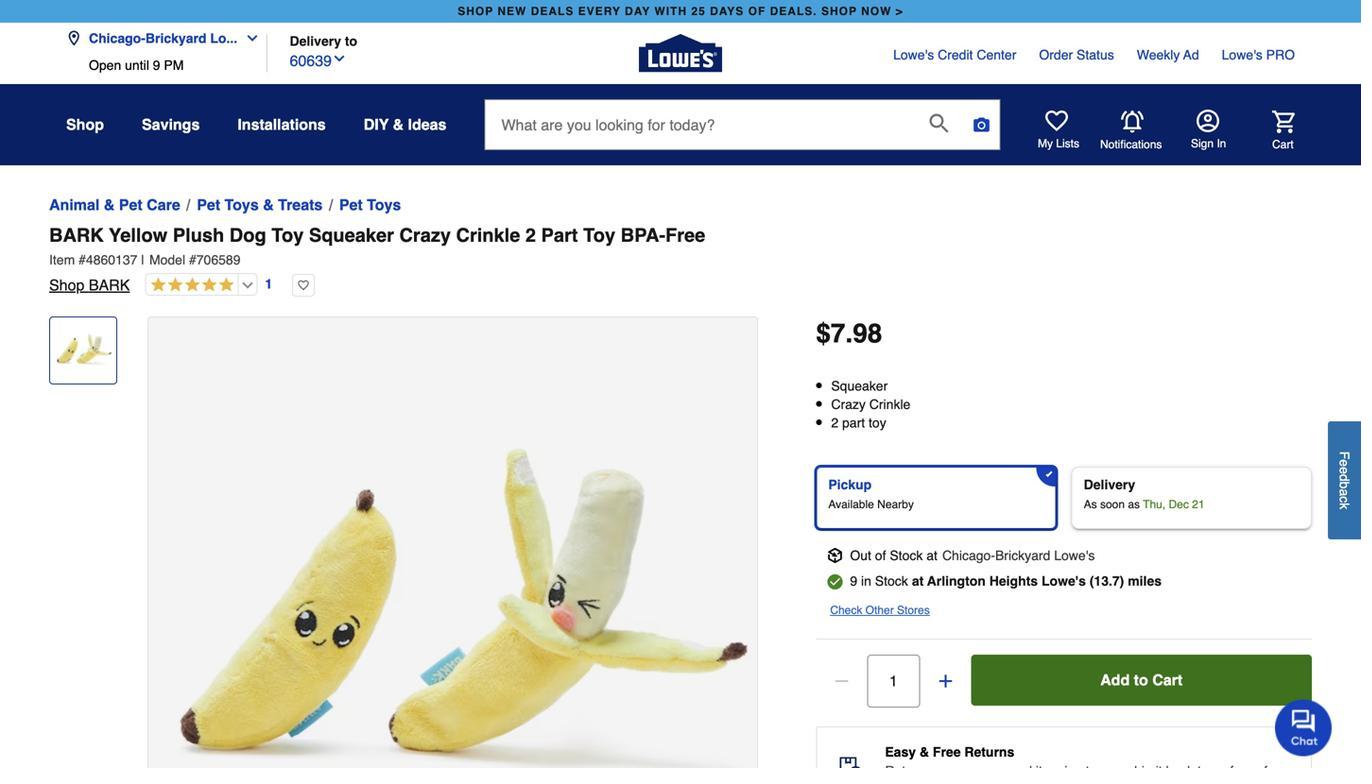 Task type: describe. For each thing, give the bounding box(es) containing it.
minus image
[[832, 672, 851, 691]]

as
[[1128, 498, 1140, 511]]

at for at
[[912, 574, 924, 589]]

)
[[1120, 574, 1125, 589]]

day
[[625, 5, 651, 18]]

notifications
[[1101, 138, 1162, 151]]

shop for shop bark
[[49, 277, 85, 294]]

2 # from the left
[[189, 252, 196, 268]]

pickup image
[[828, 548, 843, 563]]

21
[[1193, 498, 1205, 511]]

add to cart
[[1101, 672, 1183, 689]]

1 horizontal spatial chicago-
[[943, 548, 996, 563]]

c
[[1337, 496, 1353, 503]]

yellow
[[109, 225, 168, 246]]

lowe's home improvement cart image
[[1273, 110, 1295, 133]]

shop button
[[66, 108, 104, 142]]

savings button
[[142, 108, 200, 142]]

toys for pet toys & treats
[[225, 196, 259, 214]]

ad
[[1184, 47, 1200, 62]]

pet toys & treats link
[[197, 194, 323, 217]]

bpa-
[[621, 225, 666, 246]]

search image
[[930, 114, 949, 133]]

lowe's home improvement lists image
[[1046, 110, 1068, 132]]

thu,
[[1143, 498, 1166, 511]]

now
[[862, 5, 892, 18]]

easy
[[885, 745, 916, 760]]

animal & pet care link
[[49, 194, 180, 217]]

pet toys & treats
[[197, 196, 323, 214]]

shop for shop
[[66, 116, 104, 133]]

f e e d b a c k button
[[1328, 422, 1362, 540]]

7
[[831, 319, 846, 349]]

bark  #706589 image
[[148, 318, 757, 769]]

lowe's credit center
[[894, 47, 1017, 62]]

to for delivery
[[345, 34, 357, 49]]

camera image
[[972, 115, 991, 134]]

option group containing pickup
[[809, 459, 1320, 537]]

shop new deals every day with 25 days of deals. shop now >
[[458, 5, 904, 18]]

stock for of
[[890, 548, 923, 563]]

model
[[149, 252, 185, 268]]

my lists link
[[1038, 110, 1080, 151]]

4860137
[[86, 252, 137, 268]]

sign
[[1191, 137, 1214, 150]]

toy
[[869, 416, 887, 431]]

to for add
[[1134, 672, 1149, 689]]

order
[[1040, 47, 1073, 62]]

part
[[842, 416, 865, 431]]

treats
[[278, 196, 323, 214]]

check other stores button
[[831, 601, 930, 620]]

deals
[[531, 5, 574, 18]]

crazy inside bark yellow plush dog toy squeaker crazy crinkle 2 part toy bpa-free item # 4860137 | model # 706589
[[399, 225, 451, 246]]

b
[[1337, 482, 1353, 489]]

$
[[816, 319, 831, 349]]

at for chicago-brickyard lowe's
[[927, 548, 938, 563]]

my lists
[[1038, 137, 1080, 150]]

sign in button
[[1191, 110, 1227, 151]]

delivery for to
[[290, 34, 341, 49]]

chicago-brickyard lo... button
[[66, 19, 268, 58]]

squeaker inside squeaker crazy crinkle 2 part toy
[[831, 379, 888, 394]]

delivery for as
[[1084, 477, 1136, 492]]

days
[[710, 5, 744, 18]]

pro
[[1267, 47, 1295, 62]]

status
[[1077, 47, 1115, 62]]

1 pet from the left
[[119, 196, 142, 214]]

pickup available nearby
[[829, 477, 914, 511]]

savings
[[142, 116, 200, 133]]

crinkle inside bark yellow plush dog toy squeaker crazy crinkle 2 part toy bpa-free item # 4860137 | model # 706589
[[456, 225, 520, 246]]

f e e d b a c k
[[1337, 452, 1353, 510]]

2 shop from the left
[[822, 5, 858, 18]]

& for easy
[[920, 745, 930, 760]]

heart outline image
[[292, 274, 315, 297]]

d
[[1337, 474, 1353, 482]]

2 inside bark yellow plush dog toy squeaker crazy crinkle 2 part toy bpa-free item # 4860137 | model # 706589
[[526, 225, 536, 246]]

1 horizontal spatial brickyard
[[996, 548, 1051, 563]]

in
[[861, 574, 872, 589]]

cart inside button
[[1153, 672, 1183, 689]]

1 vertical spatial bark
[[89, 277, 130, 294]]

animal
[[49, 196, 100, 214]]

credit
[[938, 47, 973, 62]]

pickup
[[829, 477, 872, 492]]

lowe's left (
[[1042, 574, 1086, 589]]

plush
[[173, 225, 224, 246]]

easy & free returns
[[885, 745, 1015, 760]]

1 horizontal spatial 9
[[850, 574, 858, 589]]

(
[[1090, 574, 1094, 589]]

returns
[[965, 745, 1015, 760]]

new
[[498, 5, 527, 18]]

toys for pet toys
[[367, 196, 401, 214]]

with
[[655, 5, 687, 18]]

98
[[853, 319, 883, 349]]

60639
[[290, 52, 332, 69]]

soon
[[1101, 498, 1125, 511]]

my
[[1038, 137, 1053, 150]]

nearby
[[878, 498, 914, 511]]

1
[[265, 277, 272, 292]]

available
[[829, 498, 874, 511]]

shop new deals every day with 25 days of deals. shop now > link
[[454, 0, 908, 23]]

Search Query text field
[[485, 100, 915, 149]]

lowe's home improvement logo image
[[639, 12, 722, 95]]

check other stores
[[831, 604, 930, 617]]

delivery to
[[290, 34, 357, 49]]

lowe's pro
[[1222, 47, 1295, 62]]

1 toy from the left
[[272, 225, 304, 246]]

lowe's credit center link
[[894, 45, 1017, 64]]

open until 9 pm
[[89, 58, 184, 73]]

dec
[[1169, 498, 1189, 511]]

of
[[749, 5, 766, 18]]

care
[[147, 196, 180, 214]]

0 horizontal spatial 9
[[153, 58, 160, 73]]

1 e from the top
[[1337, 460, 1353, 467]]

free inside bark yellow plush dog toy squeaker crazy crinkle 2 part toy bpa-free item # 4860137 | model # 706589
[[666, 225, 706, 246]]

weekly
[[1137, 47, 1180, 62]]



Task type: vqa. For each thing, say whether or not it's contained in the screenshot.
Installations
yes



Task type: locate. For each thing, give the bounding box(es) containing it.
crazy inside squeaker crazy crinkle 2 part toy
[[831, 397, 866, 412]]

free
[[666, 225, 706, 246], [933, 745, 961, 760]]

squeaker down pet toys link
[[309, 225, 394, 246]]

out of stock at chicago-brickyard lowe's
[[850, 548, 1095, 563]]

at
[[927, 548, 938, 563], [912, 574, 924, 589]]

0 vertical spatial crazy
[[399, 225, 451, 246]]

bark yellow plush dog toy squeaker crazy crinkle 2 part toy bpa-free item # 4860137 | model # 706589
[[49, 225, 706, 268]]

cart button
[[1246, 110, 1295, 152]]

0 horizontal spatial toy
[[272, 225, 304, 246]]

2 left part at the right of page
[[831, 416, 839, 431]]

lowe's home improvement account image
[[1197, 110, 1220, 132]]

0 horizontal spatial squeaker
[[309, 225, 394, 246]]

delivery inside delivery as soon as thu, dec 21
[[1084, 477, 1136, 492]]

1 horizontal spatial shop
[[822, 5, 858, 18]]

0 vertical spatial chevron down image
[[237, 31, 260, 46]]

0 vertical spatial free
[[666, 225, 706, 246]]

1 vertical spatial free
[[933, 745, 961, 760]]

brickyard up heights
[[996, 548, 1051, 563]]

toys up dog
[[225, 196, 259, 214]]

.
[[846, 319, 853, 349]]

shop left new on the top of the page
[[458, 5, 494, 18]]

1 horizontal spatial crinkle
[[870, 397, 911, 412]]

stock right of
[[890, 548, 923, 563]]

diy & ideas
[[364, 116, 447, 133]]

as
[[1084, 498, 1097, 511]]

to
[[345, 34, 357, 49], [1134, 672, 1149, 689]]

chevron down image inside 60639 button
[[332, 51, 347, 66]]

stock for in
[[875, 574, 908, 589]]

stores
[[897, 604, 930, 617]]

chat invite button image
[[1276, 699, 1333, 757]]

1 horizontal spatial delivery
[[1084, 477, 1136, 492]]

e up 'b'
[[1337, 467, 1353, 474]]

crinkle inside squeaker crazy crinkle 2 part toy
[[870, 397, 911, 412]]

delivery as soon as thu, dec 21
[[1084, 477, 1205, 511]]

free up 'item number 4 8 6 0 1 3 7 and model number 7 0 6 5 8 9' element
[[666, 225, 706, 246]]

0 horizontal spatial crazy
[[399, 225, 451, 246]]

0 horizontal spatial shop
[[458, 5, 494, 18]]

free left returns
[[933, 745, 961, 760]]

1 vertical spatial at
[[912, 574, 924, 589]]

cart
[[1273, 138, 1294, 151], [1153, 672, 1183, 689]]

1 vertical spatial chevron down image
[[332, 51, 347, 66]]

shop bark
[[49, 277, 130, 294]]

squeaker crazy crinkle 2 part toy
[[831, 379, 911, 431]]

1 horizontal spatial 2
[[831, 416, 839, 431]]

sign in
[[1191, 137, 1227, 150]]

center
[[977, 47, 1017, 62]]

crazy down pet toys link
[[399, 225, 451, 246]]

0 vertical spatial chicago-
[[89, 31, 146, 46]]

0 vertical spatial crinkle
[[456, 225, 520, 246]]

shop
[[66, 116, 104, 133], [49, 277, 85, 294]]

squeaker inside bark yellow plush dog toy squeaker crazy crinkle 2 part toy bpa-free item # 4860137 | model # 706589
[[309, 225, 394, 246]]

1 horizontal spatial squeaker
[[831, 379, 888, 394]]

add
[[1101, 672, 1130, 689]]

& right easy
[[920, 745, 930, 760]]

0 vertical spatial delivery
[[290, 34, 341, 49]]

brickyard inside button
[[146, 31, 207, 46]]

1 vertical spatial chicago-
[[943, 548, 996, 563]]

crinkle left 'part'
[[456, 225, 520, 246]]

& inside "pet toys & treats" link
[[263, 196, 274, 214]]

0 vertical spatial bark
[[49, 225, 104, 246]]

pet for pet toys
[[339, 196, 363, 214]]

squeaker up part at the right of page
[[831, 379, 888, 394]]

1 horizontal spatial free
[[933, 745, 961, 760]]

& inside "animal & pet care" link
[[104, 196, 115, 214]]

& right diy
[[393, 116, 404, 133]]

0 vertical spatial shop
[[66, 116, 104, 133]]

0 horizontal spatial chevron down image
[[237, 31, 260, 46]]

pet up plush
[[197, 196, 220, 214]]

k
[[1337, 503, 1353, 510]]

5 stars image
[[146, 277, 234, 295]]

& for animal
[[104, 196, 115, 214]]

pet toys
[[339, 196, 401, 214]]

1 horizontal spatial at
[[927, 548, 938, 563]]

1 vertical spatial crinkle
[[870, 397, 911, 412]]

lowe's left pro
[[1222, 47, 1263, 62]]

0 vertical spatial stock
[[890, 548, 923, 563]]

0 vertical spatial 2
[[526, 225, 536, 246]]

bark  #706589 - thumbnail image
[[54, 321, 113, 380]]

1 horizontal spatial #
[[189, 252, 196, 268]]

1 vertical spatial delivery
[[1084, 477, 1136, 492]]

& right animal
[[104, 196, 115, 214]]

e up d
[[1337, 460, 1353, 467]]

shop left the now
[[822, 5, 858, 18]]

2 toy from the left
[[583, 225, 616, 246]]

1 horizontal spatial crazy
[[831, 397, 866, 412]]

f
[[1337, 452, 1353, 460]]

stock right in at the bottom of the page
[[875, 574, 908, 589]]

crazy
[[399, 225, 451, 246], [831, 397, 866, 412]]

item
[[49, 252, 75, 268]]

1 vertical spatial stock
[[875, 574, 908, 589]]

installations
[[238, 116, 326, 133]]

pet up bark yellow plush dog toy squeaker crazy crinkle 2 part toy bpa-free item # 4860137 | model # 706589
[[339, 196, 363, 214]]

>
[[896, 5, 904, 18]]

0 vertical spatial cart
[[1273, 138, 1294, 151]]

1 # from the left
[[79, 252, 86, 268]]

2 pet from the left
[[197, 196, 220, 214]]

part
[[541, 225, 578, 246]]

|
[[141, 252, 145, 268]]

0 vertical spatial squeaker
[[309, 225, 394, 246]]

shop down open
[[66, 116, 104, 133]]

in
[[1217, 137, 1227, 150]]

2 toys from the left
[[367, 196, 401, 214]]

0 horizontal spatial delivery
[[290, 34, 341, 49]]

2 e from the top
[[1337, 467, 1353, 474]]

brickyard up the pm
[[146, 31, 207, 46]]

pm
[[164, 58, 184, 73]]

2
[[526, 225, 536, 246], [831, 416, 839, 431]]

at up arlington
[[927, 548, 938, 563]]

bark inside bark yellow plush dog toy squeaker crazy crinkle 2 part toy bpa-free item # 4860137 | model # 706589
[[49, 225, 104, 246]]

1 vertical spatial 2
[[831, 416, 839, 431]]

1 vertical spatial shop
[[49, 277, 85, 294]]

1 horizontal spatial chevron down image
[[332, 51, 347, 66]]

option group
[[809, 459, 1320, 537]]

# down plush
[[189, 252, 196, 268]]

plus image
[[936, 672, 955, 691]]

1 horizontal spatial toy
[[583, 225, 616, 246]]

None search field
[[485, 99, 1001, 165]]

1 horizontal spatial toys
[[367, 196, 401, 214]]

to inside button
[[1134, 672, 1149, 689]]

squeaker
[[309, 225, 394, 246], [831, 379, 888, 394]]

9 in stock at arlington heights lowe's ( 13.7 ) miles
[[850, 574, 1162, 589]]

0 horizontal spatial toys
[[225, 196, 259, 214]]

chevron down image left the delivery to
[[237, 31, 260, 46]]

25
[[692, 5, 706, 18]]

shop down item at the top left of page
[[49, 277, 85, 294]]

2 left 'part'
[[526, 225, 536, 246]]

lowe's pro link
[[1222, 45, 1295, 64]]

1 shop from the left
[[458, 5, 494, 18]]

0 vertical spatial to
[[345, 34, 357, 49]]

delivery up soon
[[1084, 477, 1136, 492]]

#
[[79, 252, 86, 268], [189, 252, 196, 268]]

until
[[125, 58, 149, 73]]

1 vertical spatial brickyard
[[996, 548, 1051, 563]]

706589
[[196, 252, 241, 268]]

diy & ideas button
[[364, 108, 447, 142]]

installations button
[[238, 108, 326, 142]]

lowe's left credit
[[894, 47, 934, 62]]

pet for pet toys & treats
[[197, 196, 220, 214]]

0 horizontal spatial crinkle
[[456, 225, 520, 246]]

crazy up part at the right of page
[[831, 397, 866, 412]]

e
[[1337, 460, 1353, 467], [1337, 467, 1353, 474]]

& for diy
[[393, 116, 404, 133]]

bark up item at the top left of page
[[49, 225, 104, 246]]

1 vertical spatial cart
[[1153, 672, 1183, 689]]

# right item at the top left of page
[[79, 252, 86, 268]]

animal & pet care
[[49, 196, 180, 214]]

0 horizontal spatial cart
[[1153, 672, 1183, 689]]

0 horizontal spatial chicago-
[[89, 31, 146, 46]]

9 left in at the bottom of the page
[[850, 574, 858, 589]]

1 vertical spatial crazy
[[831, 397, 866, 412]]

chicago- up arlington
[[943, 548, 996, 563]]

1 horizontal spatial to
[[1134, 672, 1149, 689]]

every
[[578, 5, 621, 18]]

0 horizontal spatial #
[[79, 252, 86, 268]]

crinkle
[[456, 225, 520, 246], [870, 397, 911, 412]]

toys up bark yellow plush dog toy squeaker crazy crinkle 2 part toy bpa-free item # 4860137 | model # 706589
[[367, 196, 401, 214]]

open
[[89, 58, 121, 73]]

60639 button
[[290, 48, 347, 72]]

of
[[875, 548, 886, 563]]

cart inside button
[[1273, 138, 1294, 151]]

0 horizontal spatial pet
[[119, 196, 142, 214]]

check circle filled image
[[828, 575, 843, 590]]

chicago- inside chicago-brickyard lo... button
[[89, 31, 146, 46]]

ideas
[[408, 116, 447, 133]]

toy right 'part'
[[583, 225, 616, 246]]

& inside diy & ideas 'button'
[[393, 116, 404, 133]]

miles
[[1128, 574, 1162, 589]]

crinkle up toy at the bottom right
[[870, 397, 911, 412]]

lowe's up (
[[1054, 548, 1095, 563]]

delivery up 60639
[[290, 34, 341, 49]]

2 inside squeaker crazy crinkle 2 part toy
[[831, 416, 839, 431]]

3 pet from the left
[[339, 196, 363, 214]]

1 horizontal spatial cart
[[1273, 138, 1294, 151]]

pet up yellow
[[119, 196, 142, 214]]

2 horizontal spatial pet
[[339, 196, 363, 214]]

heights
[[990, 574, 1038, 589]]

shop
[[458, 5, 494, 18], [822, 5, 858, 18]]

toy down treats
[[272, 225, 304, 246]]

1 vertical spatial 9
[[850, 574, 858, 589]]

pet toys link
[[339, 194, 401, 217]]

pet
[[119, 196, 142, 214], [197, 196, 220, 214], [339, 196, 363, 214]]

Stepper number input field with increment and decrement buttons number field
[[867, 655, 920, 708]]

& left treats
[[263, 196, 274, 214]]

lowe's home improvement notification center image
[[1121, 110, 1144, 133]]

0 horizontal spatial free
[[666, 225, 706, 246]]

0 horizontal spatial 2
[[526, 225, 536, 246]]

out
[[850, 548, 872, 563]]

weekly ad link
[[1137, 45, 1200, 64]]

chicago- up open
[[89, 31, 146, 46]]

1 vertical spatial squeaker
[[831, 379, 888, 394]]

0 vertical spatial at
[[927, 548, 938, 563]]

1 toys from the left
[[225, 196, 259, 214]]

toy
[[272, 225, 304, 246], [583, 225, 616, 246]]

$ 7 . 98
[[816, 319, 883, 349]]

0 horizontal spatial brickyard
[[146, 31, 207, 46]]

add to cart button
[[971, 655, 1312, 706]]

0 vertical spatial brickyard
[[146, 31, 207, 46]]

check
[[831, 604, 863, 617]]

cart down the lowe's home improvement cart image
[[1273, 138, 1294, 151]]

&
[[393, 116, 404, 133], [104, 196, 115, 214], [263, 196, 274, 214], [920, 745, 930, 760]]

chevron down image inside chicago-brickyard lo... button
[[237, 31, 260, 46]]

0 horizontal spatial at
[[912, 574, 924, 589]]

0 horizontal spatial to
[[345, 34, 357, 49]]

item number 4 8 6 0 1 3 7 and model number 7 0 6 5 8 9 element
[[49, 251, 1312, 269]]

chevron down image down the delivery to
[[332, 51, 347, 66]]

0 vertical spatial 9
[[153, 58, 160, 73]]

9 left the pm
[[153, 58, 160, 73]]

diy
[[364, 116, 389, 133]]

bark down 4860137
[[89, 277, 130, 294]]

chicago-
[[89, 31, 146, 46], [943, 548, 996, 563]]

1 horizontal spatial pet
[[197, 196, 220, 214]]

chevron down image
[[237, 31, 260, 46], [332, 51, 347, 66]]

at up stores
[[912, 574, 924, 589]]

1 vertical spatial to
[[1134, 672, 1149, 689]]

bark
[[49, 225, 104, 246], [89, 277, 130, 294]]

location image
[[66, 31, 81, 46]]

chicago-brickyard lo...
[[89, 31, 237, 46]]

cart right add
[[1153, 672, 1183, 689]]



